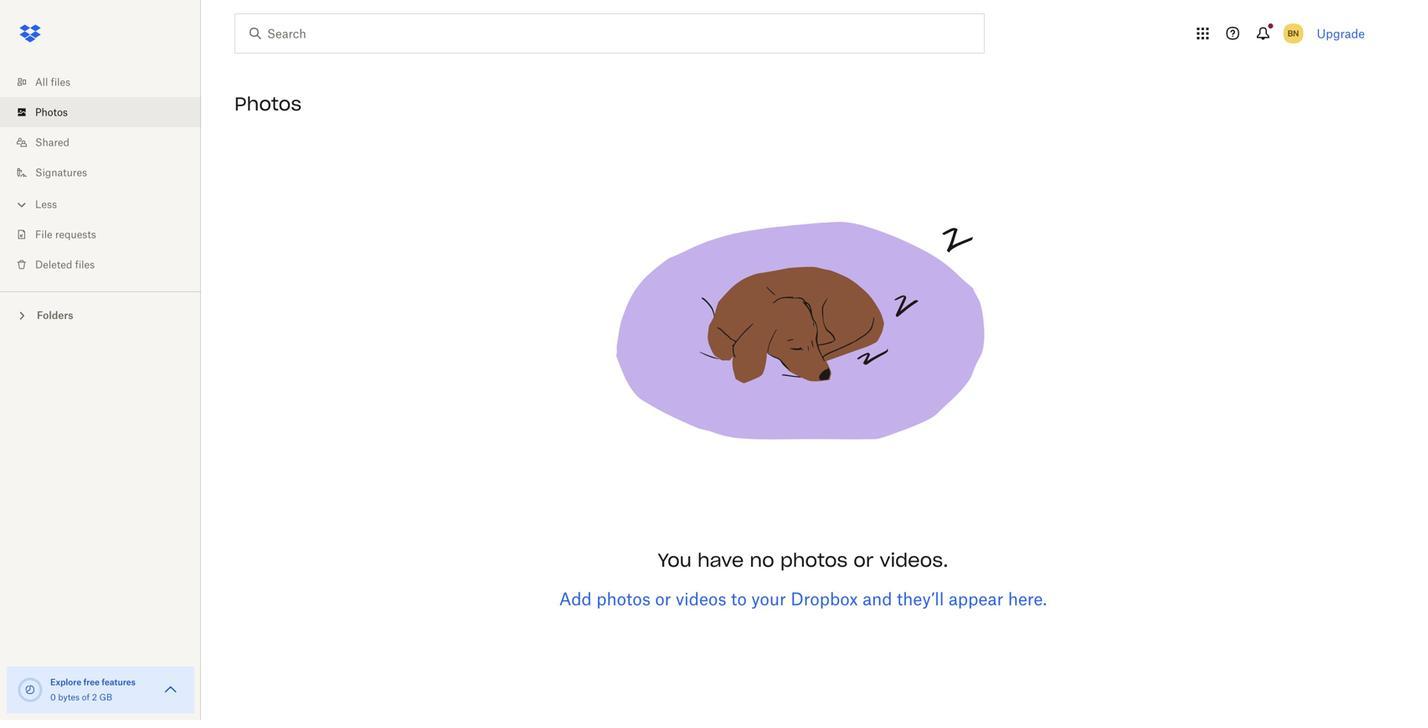 Task type: describe. For each thing, give the bounding box(es) containing it.
signatures
[[35, 166, 87, 179]]

dropbox
[[791, 589, 858, 609]]

free
[[83, 677, 100, 688]]

less
[[35, 198, 57, 211]]

file
[[35, 228, 52, 241]]

list containing all files
[[0, 57, 201, 291]]

bn button
[[1280, 20, 1307, 47]]

gb
[[99, 692, 112, 703]]

less image
[[13, 196, 30, 213]]

all files
[[35, 76, 70, 88]]

of
[[82, 692, 90, 703]]

quota usage element
[[17, 677, 44, 703]]

add
[[559, 589, 592, 609]]

add photos or videos to your dropbox and they'll appear here.
[[559, 589, 1047, 609]]

no
[[750, 549, 774, 572]]

and
[[863, 589, 892, 609]]

1 vertical spatial photos
[[596, 589, 651, 609]]

2
[[92, 692, 97, 703]]

file requests link
[[13, 219, 201, 250]]

1 vertical spatial or
[[655, 589, 671, 609]]

they'll
[[897, 589, 944, 609]]

appear
[[949, 589, 1004, 609]]

have
[[698, 549, 744, 572]]

deleted files link
[[13, 250, 201, 280]]

add photos or videos to your dropbox and they'll appear here. link
[[559, 589, 1047, 609]]



Task type: vqa. For each thing, say whether or not it's contained in the screenshot.
all
yes



Task type: locate. For each thing, give the bounding box(es) containing it.
0
[[50, 692, 56, 703]]

files for all files
[[51, 76, 70, 88]]

shared link
[[13, 127, 201, 157]]

files right all
[[51, 76, 70, 88]]

files
[[51, 76, 70, 88], [75, 258, 95, 271]]

0 vertical spatial photos
[[780, 549, 848, 572]]

videos.
[[880, 549, 949, 572]]

dropbox image
[[13, 17, 47, 50]]

or
[[854, 549, 874, 572], [655, 589, 671, 609]]

sleeping dog on a purple cushion. image
[[594, 127, 1012, 546]]

or left videos
[[655, 589, 671, 609]]

files for deleted files
[[75, 258, 95, 271]]

0 vertical spatial or
[[854, 549, 874, 572]]

file requests
[[35, 228, 96, 241]]

bytes
[[58, 692, 80, 703]]

here.
[[1008, 589, 1047, 609]]

Search in folder "Dropbox" text field
[[267, 24, 950, 43]]

or up and
[[854, 549, 874, 572]]

deleted files
[[35, 258, 95, 271]]

explore free features 0 bytes of 2 gb
[[50, 677, 136, 703]]

photos up dropbox
[[780, 549, 848, 572]]

1 horizontal spatial or
[[854, 549, 874, 572]]

your
[[751, 589, 786, 609]]

1 horizontal spatial photos
[[780, 549, 848, 572]]

list
[[0, 57, 201, 291]]

upgrade link
[[1317, 26, 1365, 41]]

0 vertical spatial files
[[51, 76, 70, 88]]

signatures link
[[13, 157, 201, 188]]

0 horizontal spatial files
[[51, 76, 70, 88]]

requests
[[55, 228, 96, 241]]

upgrade
[[1317, 26, 1365, 41]]

0 horizontal spatial photos
[[35, 106, 68, 118]]

0 horizontal spatial photos
[[596, 589, 651, 609]]

photos list item
[[0, 97, 201, 127]]

deleted
[[35, 258, 72, 271]]

all
[[35, 76, 48, 88]]

photos right add
[[596, 589, 651, 609]]

0 horizontal spatial or
[[655, 589, 671, 609]]

you
[[658, 549, 692, 572]]

1 vertical spatial files
[[75, 258, 95, 271]]

files right deleted
[[75, 258, 95, 271]]

bn
[[1288, 28, 1299, 39]]

folders button
[[0, 302, 201, 327]]

you have no photos or videos.
[[658, 549, 949, 572]]

explore
[[50, 677, 81, 688]]

photos inside photos link
[[35, 106, 68, 118]]

photos
[[780, 549, 848, 572], [596, 589, 651, 609]]

shared
[[35, 136, 70, 149]]

folders
[[37, 309, 73, 322]]

videos
[[676, 589, 727, 609]]

1 horizontal spatial files
[[75, 258, 95, 271]]

features
[[102, 677, 136, 688]]

1 horizontal spatial photos
[[234, 92, 302, 116]]

to
[[731, 589, 747, 609]]

all files link
[[13, 67, 201, 97]]

photos
[[234, 92, 302, 116], [35, 106, 68, 118]]

photos link
[[13, 97, 201, 127]]



